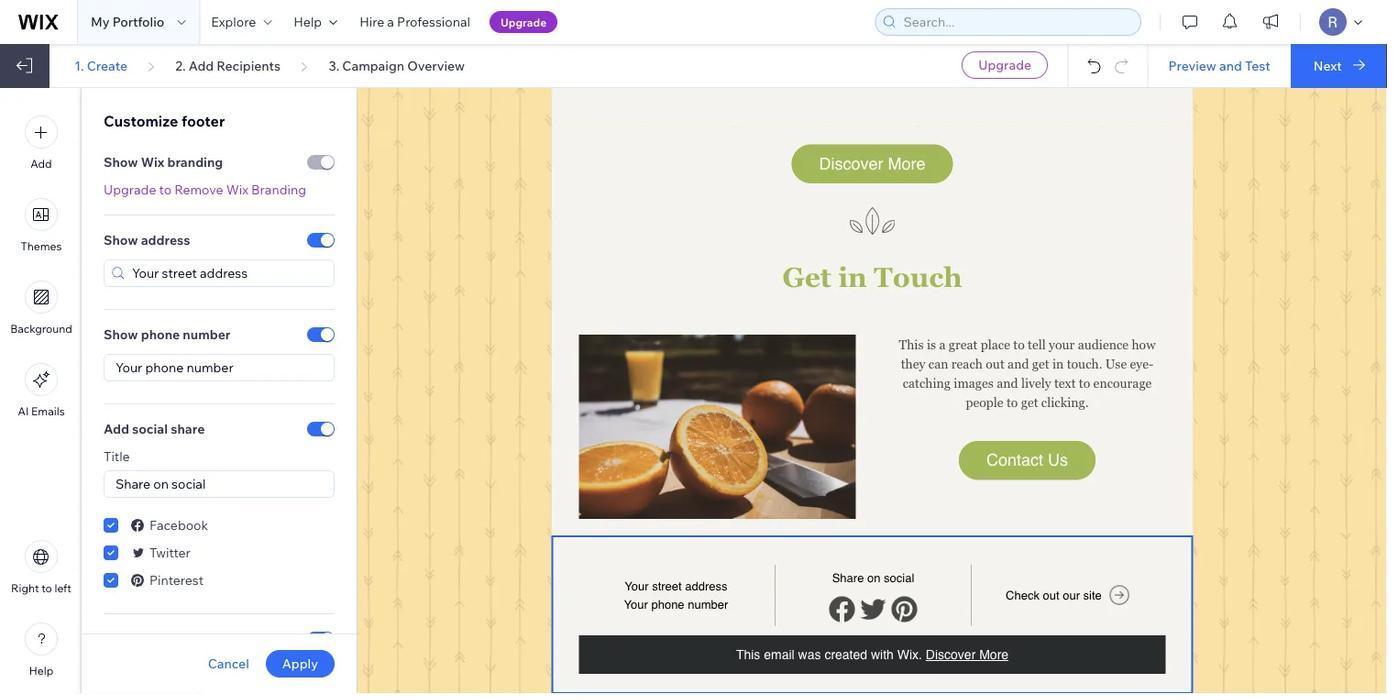 Task type: describe. For each thing, give the bounding box(es) containing it.
discover more link
[[792, 144, 954, 183]]

to inside "button"
[[159, 182, 172, 198]]

your up cancel
[[183, 631, 211, 647]]

to right place at the right of the page
[[1014, 337, 1025, 352]]

1.
[[74, 57, 84, 73]]

own
[[601, 29, 629, 45]]

1. create
[[74, 57, 128, 73]]

people
[[966, 395, 1004, 410]]

to down 'double' at top
[[944, 29, 957, 45]]

and left test in the top of the page
[[1220, 57, 1243, 73]]

Search... field
[[898, 9, 1136, 35]]

3.
[[329, 57, 340, 73]]

add for add
[[31, 157, 52, 171]]

remove
[[174, 182, 223, 198]]

show phone number
[[104, 327, 231, 343]]

themes button
[[21, 198, 62, 253]]

0 vertical spatial wix
[[141, 154, 165, 170]]

suit
[[960, 29, 984, 45]]

and left more.
[[880, 69, 905, 86]]

get in touch
[[783, 262, 963, 293]]

more
[[888, 154, 926, 173]]

to right the people
[[1007, 395, 1019, 410]]

discover
[[820, 154, 884, 173]]

your phone number link
[[624, 598, 729, 611]]

in inside this is a great place to tell your audience how they can reach out and get in touch. use eye- catching images and lively text to encourage people to get clicking.
[[1053, 356, 1064, 371]]

place
[[981, 337, 1011, 352]]

1 vertical spatial site
[[214, 631, 237, 647]]

1. create link
[[74, 57, 128, 74]]

touch
[[874, 262, 963, 293]]

number inside the your street address your phone number
[[688, 598, 729, 611]]

hire a professional
[[360, 14, 471, 30]]

look
[[1012, 29, 1040, 45]]

1 horizontal spatial change
[[1020, 49, 1066, 65]]

0 vertical spatial help
[[294, 14, 322, 30]]

2. add recipients link
[[175, 57, 281, 74]]

1 horizontal spatial of
[[1150, 49, 1163, 65]]

encourage
[[1094, 376, 1152, 390]]

touch.
[[1067, 356, 1103, 371]]

brand.
[[583, 49, 625, 65]]

great
[[949, 337, 978, 352]]

address inside the your street address your phone number
[[685, 580, 728, 594]]

drop
[[732, 49, 763, 65]]

to up feel
[[1084, 8, 1097, 25]]

audience
[[1078, 337, 1129, 352]]

explore
[[211, 14, 256, 30]]

more
[[906, 29, 940, 45]]

number for your phone number
[[187, 360, 234, 376]]

images inside use lively images and catchy text to tell your story. double click any text box to add your own content, then change the colors, fonts and more to suit the look and feel of your brand. easily drag and drop elements anywhere on this template to change the position of images, text and more.
[[654, 8, 699, 25]]

your up position
[[1115, 29, 1144, 45]]

right to left button
[[11, 540, 71, 595]]

background button
[[10, 281, 72, 336]]

feel
[[1072, 29, 1095, 45]]

0 vertical spatial address
[[141, 232, 190, 248]]

your street address link
[[625, 580, 728, 594]]

add for add a link to your site
[[104, 631, 129, 647]]

2.
[[175, 57, 186, 73]]

show for show address
[[104, 232, 138, 248]]

text up colors,
[[776, 8, 801, 25]]

text inside this is a great place to tell your audience how they can reach out and get in touch. use eye- catching images and lively text to encourage people to get clicking.
[[1055, 376, 1076, 390]]

facebook
[[150, 517, 208, 533]]

0 vertical spatial in
[[839, 262, 867, 293]]

1 vertical spatial get
[[1022, 395, 1039, 410]]

clicking.
[[1042, 395, 1089, 410]]

position
[[1094, 49, 1147, 65]]

reach
[[952, 356, 983, 371]]

my portfolio
[[91, 14, 165, 30]]

Your phone number text field
[[104, 354, 335, 382]]

next button
[[1291, 44, 1388, 88]]

title
[[104, 449, 130, 465]]

background
[[10, 322, 72, 336]]

0 vertical spatial of
[[1098, 29, 1111, 45]]

2 vertical spatial on
[[868, 571, 881, 585]]

1 vertical spatial help button
[[25, 623, 58, 678]]

and up the people
[[997, 376, 1019, 390]]

template
[[943, 49, 1000, 65]]

click
[[968, 8, 998, 25]]

street
[[652, 580, 682, 594]]

upgrade to remove wix branding
[[104, 182, 306, 198]]

1 horizontal spatial upgrade button
[[962, 51, 1049, 79]]

left
[[55, 582, 71, 595]]

share inside "text box"
[[116, 476, 151, 492]]

3. campaign overview link
[[329, 57, 465, 74]]

discover more
[[820, 154, 926, 173]]

fonts
[[842, 29, 875, 45]]

then
[[689, 29, 718, 45]]

0 vertical spatial upgrade button
[[490, 11, 558, 33]]

overview
[[407, 57, 465, 73]]

show for show wix branding
[[104, 154, 138, 170]]

on inside "text box"
[[153, 476, 169, 492]]

add
[[1100, 8, 1125, 25]]

more.
[[908, 69, 946, 86]]

twitter
[[150, 545, 191, 561]]

right to left
[[11, 582, 71, 595]]

share
[[171, 421, 205, 437]]

this email was created with wix. ‌ discover more
[[736, 648, 1009, 662]]

1 vertical spatial share
[[833, 571, 864, 585]]

your for your street address your phone number
[[625, 580, 649, 594]]

any
[[1002, 8, 1025, 25]]

upgrade for topmost 'upgrade' button
[[501, 15, 547, 29]]

ai
[[18, 405, 29, 418]]

cancel
[[208, 656, 249, 672]]

lively inside this is a great place to tell your audience how they can reach out and get in touch. use eye- catching images and lively text to encourage people to get clicking.
[[1022, 376, 1052, 390]]

to down the look at right
[[1004, 49, 1017, 65]]

check
[[1006, 589, 1040, 603]]

hire
[[360, 14, 385, 30]]

anywhere
[[829, 49, 891, 65]]

images inside this is a great place to tell your audience how they can reach out and get in touch. use eye- catching images and lively text to encourage people to get clicking.
[[954, 376, 994, 390]]

right
[[11, 582, 39, 595]]

your right add on the top right of the page
[[1128, 8, 1158, 25]]

us
[[1048, 451, 1069, 470]]

2 vertical spatial your
[[624, 598, 648, 611]]

preview
[[1169, 57, 1217, 73]]

your up fonts
[[845, 8, 874, 25]]

double
[[918, 8, 965, 25]]

apply
[[282, 656, 318, 672]]

use inside use lively images and catchy text to tell your story. double click any text box to add your own content, then change the colors, fonts and more to suit the look and feel of your brand. easily drag and drop elements anywhere on this template to change the position of images, text and more.
[[588, 8, 612, 25]]

portfolio
[[113, 14, 165, 30]]

text up the look at right
[[1028, 8, 1053, 25]]

1 horizontal spatial the
[[988, 29, 1009, 45]]

social inside "text box"
[[172, 476, 206, 492]]

this
[[899, 337, 924, 352]]

Add your address... field
[[127, 261, 328, 286]]

lively inside use lively images and catchy text to tell your story. double click any text box to add your own content, then change the colors, fonts and more to suit the look and feel of your brand. easily drag and drop elements anywhere on this template to change the position of images, text and more.
[[616, 8, 650, 25]]

and down box
[[1044, 29, 1068, 45]]

and up 'then'
[[703, 8, 727, 25]]

add social share
[[104, 421, 205, 437]]

and down story. on the right top
[[878, 29, 903, 45]]

your street address your phone number
[[624, 580, 729, 611]]

discover more link
[[926, 647, 1009, 663]]

create
[[87, 57, 128, 73]]

apply button
[[266, 650, 335, 678]]



Task type: vqa. For each thing, say whether or not it's contained in the screenshot.
bottom on
yes



Task type: locate. For each thing, give the bounding box(es) containing it.
is
[[927, 337, 937, 352]]

add for add social share
[[104, 421, 129, 437]]

0 horizontal spatial upgrade
[[104, 182, 156, 198]]

images up content,
[[654, 8, 699, 25]]

1 vertical spatial lively
[[1022, 376, 1052, 390]]

out
[[986, 356, 1005, 371], [1043, 589, 1060, 603]]

1 vertical spatial on
[[153, 476, 169, 492]]

use up the encourage
[[1106, 356, 1128, 371]]

1 vertical spatial of
[[1150, 49, 1163, 65]]

1 horizontal spatial share
[[833, 571, 864, 585]]

0 vertical spatial number
[[183, 327, 231, 343]]

show
[[104, 154, 138, 170], [104, 232, 138, 248], [104, 327, 138, 343]]

get left clicking. on the bottom
[[1022, 395, 1039, 410]]

in left touch.
[[1053, 356, 1064, 371]]

1 horizontal spatial share on social
[[833, 571, 915, 585]]

upgrade button right professional
[[490, 11, 558, 33]]

0 horizontal spatial the
[[771, 29, 792, 45]]

recipients
[[217, 57, 281, 73]]

change down the look at right
[[1020, 49, 1066, 65]]

1 horizontal spatial site
[[1084, 589, 1102, 603]]

next
[[1314, 57, 1343, 73]]

wix right remove
[[226, 182, 249, 198]]

0 horizontal spatial help
[[29, 664, 53, 678]]

share on twitter image
[[861, 597, 887, 622]]

2 horizontal spatial on
[[895, 49, 912, 65]]

share on social
[[116, 476, 206, 492], [833, 571, 915, 585]]

phone for your
[[145, 360, 184, 376]]

your left street
[[625, 580, 649, 594]]

add left link
[[104, 631, 129, 647]]

share on social up facebook
[[116, 476, 206, 492]]

wix left branding
[[141, 154, 165, 170]]

this email was created with wix.
[[736, 648, 923, 662]]

3 show from the top
[[104, 327, 138, 343]]

None checkbox
[[104, 515, 118, 537]]

0 vertical spatial phone
[[141, 327, 180, 343]]

2 vertical spatial show
[[104, 327, 138, 343]]

upgrade right professional
[[501, 15, 547, 29]]

1 vertical spatial upgrade button
[[962, 51, 1049, 79]]

our
[[1063, 589, 1081, 603]]

get left touch.
[[1033, 356, 1050, 371]]

to left the left
[[41, 582, 52, 595]]

on up facebook
[[153, 476, 169, 492]]

out down place at the right of the page
[[986, 356, 1005, 371]]

customize
[[104, 112, 178, 130]]

images,
[[799, 69, 849, 86]]

show down customize
[[104, 154, 138, 170]]

to inside button
[[41, 582, 52, 595]]

1 vertical spatial upgrade
[[979, 57, 1032, 73]]

2 horizontal spatial a
[[940, 337, 946, 352]]

number down your street address link
[[688, 598, 729, 611]]

2 vertical spatial phone
[[652, 598, 685, 611]]

lively
[[616, 8, 650, 25], [1022, 376, 1052, 390]]

catching
[[903, 376, 951, 390]]

hire a professional link
[[349, 0, 482, 44]]

0 vertical spatial share
[[116, 476, 151, 492]]

your
[[845, 8, 874, 25], [1128, 8, 1158, 25], [1115, 29, 1144, 45], [1049, 337, 1075, 352], [183, 631, 211, 647]]

professional
[[397, 14, 471, 30]]

phone for show
[[141, 327, 180, 343]]

0 vertical spatial share on social
[[116, 476, 206, 492]]

branding
[[167, 154, 223, 170]]

1 vertical spatial show
[[104, 232, 138, 248]]

1 horizontal spatial help
[[294, 14, 322, 30]]

0 horizontal spatial out
[[986, 356, 1005, 371]]

1 vertical spatial out
[[1043, 589, 1060, 603]]

address down remove
[[141, 232, 190, 248]]

tell inside this is a great place to tell your audience how they can reach out and get in touch. use eye- catching images and lively text to encourage people to get clicking.
[[1028, 337, 1046, 352]]

text down anywhere
[[852, 69, 877, 86]]

1 vertical spatial number
[[187, 360, 234, 376]]

0 vertical spatial show
[[104, 154, 138, 170]]

tell inside use lively images and catchy text to tell your story. double click any text box to add your own content, then change the colors, fonts and more to suit the look and feel of your brand. easily drag and drop elements anywhere on this template to change the position of images, text and more.
[[821, 8, 841, 25]]

share
[[116, 476, 151, 492], [833, 571, 864, 585]]

contact
[[987, 451, 1044, 470]]

1 horizontal spatial address
[[685, 580, 728, 594]]

2 horizontal spatial social
[[884, 571, 915, 585]]

images down reach
[[954, 376, 994, 390]]

upgrade to remove wix branding button
[[104, 182, 306, 198]]

images
[[654, 8, 699, 25], [954, 376, 994, 390]]

0 horizontal spatial share
[[116, 476, 151, 492]]

number for show phone number
[[183, 327, 231, 343]]

use inside this is a great place to tell your audience how they can reach out and get in touch. use eye- catching images and lively text to encourage people to get clicking.
[[1106, 356, 1128, 371]]

0 horizontal spatial in
[[839, 262, 867, 293]]

1 horizontal spatial tell
[[1028, 337, 1046, 352]]

1 vertical spatial address
[[685, 580, 728, 594]]

in right get
[[839, 262, 867, 293]]

check out our site link
[[1006, 584, 1131, 607]]

catchy
[[731, 8, 773, 25]]

0 horizontal spatial help button
[[25, 623, 58, 678]]

on up 'share on twitter' icon
[[868, 571, 881, 585]]

0 vertical spatial your
[[116, 360, 143, 376]]

upgrade button down the look at right
[[962, 51, 1049, 79]]

0 vertical spatial get
[[1033, 356, 1050, 371]]

a for hire a professional
[[387, 14, 394, 30]]

0 vertical spatial out
[[986, 356, 1005, 371]]

wix inside upgrade to remove wix branding "button"
[[226, 182, 249, 198]]

1 horizontal spatial help button
[[283, 0, 349, 44]]

3. campaign overview
[[329, 57, 465, 73]]

0 horizontal spatial wix
[[141, 154, 165, 170]]

customize footer
[[104, 112, 225, 130]]

to up colors,
[[804, 8, 817, 25]]

and down place at the right of the page
[[1008, 356, 1030, 371]]

1 horizontal spatial a
[[387, 14, 394, 30]]

your inside this is a great place to tell your audience how they can reach out and get in touch. use eye- catching images and lively text to encourage people to get clicking.
[[1049, 337, 1075, 352]]

number
[[183, 327, 231, 343], [187, 360, 234, 376], [688, 598, 729, 611]]

phone down street
[[652, 598, 685, 611]]

upgrade inside "button"
[[104, 182, 156, 198]]

social up facebook
[[172, 476, 206, 492]]

your
[[116, 360, 143, 376], [625, 580, 649, 594], [624, 598, 648, 611]]

a left link
[[132, 631, 139, 647]]

1 vertical spatial change
[[1020, 49, 1066, 65]]

story.
[[878, 8, 914, 25]]

2 vertical spatial social
[[884, 571, 915, 585]]

0 vertical spatial images
[[654, 8, 699, 25]]

add up title
[[104, 421, 129, 437]]

text up clicking. on the bottom
[[1055, 376, 1076, 390]]

0 horizontal spatial site
[[214, 631, 237, 647]]

0 horizontal spatial upgrade button
[[490, 11, 558, 33]]

your for your phone number
[[116, 360, 143, 376]]

1 vertical spatial social
[[172, 476, 206, 492]]

share on facebook image
[[830, 597, 855, 622]]

site right "our"
[[1084, 589, 1102, 603]]

share on social inside "text box"
[[116, 476, 206, 492]]

box
[[1057, 8, 1080, 25]]

1 vertical spatial your
[[625, 580, 649, 594]]

out inside this is a great place to tell your audience how they can reach out and get in touch. use eye- catching images and lively text to encourage people to get clicking.
[[986, 356, 1005, 371]]

themes
[[21, 239, 62, 253]]

a inside this is a great place to tell your audience how they can reach out and get in touch. use eye- catching images and lively text to encourage people to get clicking.
[[940, 337, 946, 352]]

0 horizontal spatial on
[[153, 476, 169, 492]]

1 horizontal spatial on
[[868, 571, 881, 585]]

on
[[895, 49, 912, 65], [153, 476, 169, 492], [868, 571, 881, 585]]

0 vertical spatial change
[[722, 29, 768, 45]]

1 horizontal spatial upgrade
[[501, 15, 547, 29]]

Share on social text field
[[104, 471, 335, 498]]

help down the right to left
[[29, 664, 53, 678]]

1 vertical spatial a
[[940, 337, 946, 352]]

2. add recipients
[[175, 57, 281, 73]]

check out our site
[[1006, 589, 1102, 603]]

2 vertical spatial number
[[688, 598, 729, 611]]

a inside hire a professional link
[[387, 14, 394, 30]]

number down show phone number
[[187, 360, 234, 376]]

your down show phone number
[[116, 360, 143, 376]]

drag
[[671, 49, 701, 65]]

add button
[[25, 116, 58, 171]]

1 vertical spatial tell
[[1028, 337, 1046, 352]]

0 horizontal spatial of
[[1098, 29, 1111, 45]]

0 vertical spatial social
[[132, 421, 168, 437]]

number up your phone number text box
[[183, 327, 231, 343]]

help
[[294, 14, 322, 30], [29, 664, 53, 678]]

phone
[[141, 327, 180, 343], [145, 360, 184, 376], [652, 598, 685, 611]]

cancel button
[[208, 656, 249, 672]]

0 horizontal spatial change
[[722, 29, 768, 45]]

None checkbox
[[104, 542, 118, 564], [104, 570, 118, 592], [104, 542, 118, 564], [104, 570, 118, 592]]

address up your phone number link
[[685, 580, 728, 594]]

address
[[141, 232, 190, 248], [685, 580, 728, 594]]

to right link
[[167, 631, 180, 647]]

site up cancel
[[214, 631, 237, 647]]

social up share on pinterest image
[[884, 571, 915, 585]]

add up themes button
[[31, 157, 52, 171]]

0 vertical spatial on
[[895, 49, 912, 65]]

1 horizontal spatial out
[[1043, 589, 1060, 603]]

2 show from the top
[[104, 232, 138, 248]]

show up your phone number
[[104, 327, 138, 343]]

0 horizontal spatial use
[[588, 8, 612, 25]]

share up share on facebook icon
[[833, 571, 864, 585]]

2 vertical spatial upgrade
[[104, 182, 156, 198]]

use up own
[[588, 8, 612, 25]]

they
[[901, 356, 926, 371]]

on inside use lively images and catchy text to tell your story. double click any text box to add your own content, then change the colors, fonts and more to suit the look and feel of your brand. easily drag and drop elements anywhere on this template to change the position of images, text and more.
[[895, 49, 912, 65]]

‌
[[923, 648, 923, 662]]

your down your street address link
[[624, 598, 648, 611]]

0 horizontal spatial social
[[132, 421, 168, 437]]

lively up clicking. on the bottom
[[1022, 376, 1052, 390]]

branding
[[251, 182, 306, 198]]

1 vertical spatial images
[[954, 376, 994, 390]]

0 vertical spatial help button
[[283, 0, 349, 44]]

1 horizontal spatial in
[[1053, 356, 1064, 371]]

your inside text box
[[116, 360, 143, 376]]

social left share
[[132, 421, 168, 437]]

upgrade down the look at right
[[979, 57, 1032, 73]]

show for show phone number
[[104, 327, 138, 343]]

0 vertical spatial site
[[1084, 589, 1102, 603]]

1 horizontal spatial social
[[172, 476, 206, 492]]

1 horizontal spatial wix
[[226, 182, 249, 198]]

discover more
[[926, 648, 1009, 662]]

0 horizontal spatial lively
[[616, 8, 650, 25]]

elements
[[767, 49, 825, 65]]

0 horizontal spatial images
[[654, 8, 699, 25]]

a right "is"
[[940, 337, 946, 352]]

content,
[[632, 29, 685, 45]]

number inside text box
[[187, 360, 234, 376]]

add a link to your site
[[104, 631, 237, 647]]

add right 2.
[[189, 57, 214, 73]]

1 horizontal spatial use
[[1106, 356, 1128, 371]]

this
[[915, 49, 939, 65]]

phone inside text box
[[145, 360, 184, 376]]

use lively images and catchy text to tell your story. double click any text box to add your own content, then change the colors, fonts and more to suit the look and feel of your brand. easily drag and drop elements anywhere on this template to change the position of images, text and more.
[[583, 8, 1167, 86]]

share on social up 'share on twitter' icon
[[833, 571, 915, 585]]

add
[[189, 57, 214, 73], [31, 157, 52, 171], [104, 421, 129, 437], [104, 631, 129, 647]]

show right themes
[[104, 232, 138, 248]]

contact us link
[[959, 441, 1096, 479]]

in
[[839, 262, 867, 293], [1053, 356, 1064, 371]]

1 horizontal spatial images
[[954, 376, 994, 390]]

a right hire
[[387, 14, 394, 30]]

the down any
[[988, 29, 1009, 45]]

the down feel
[[1070, 49, 1090, 65]]

0 horizontal spatial tell
[[821, 8, 841, 25]]

my
[[91, 14, 110, 30]]

this is a great place to tell your audience how they can reach out and get in touch. use eye- catching images and lively text to encourage people to get clicking.
[[899, 337, 1156, 410]]

to down touch.
[[1080, 376, 1091, 390]]

your up touch.
[[1049, 337, 1075, 352]]

1 vertical spatial in
[[1053, 356, 1064, 371]]

to down show wix branding
[[159, 182, 172, 198]]

1 vertical spatial share on social
[[833, 571, 915, 585]]

out left "our"
[[1043, 589, 1060, 603]]

lively up own
[[616, 8, 650, 25]]

change up drop
[[722, 29, 768, 45]]

1 vertical spatial use
[[1106, 356, 1128, 371]]

and down 'then'
[[704, 49, 729, 65]]

on left this
[[895, 49, 912, 65]]

share on pinterest image
[[892, 597, 918, 622]]

1 vertical spatial help
[[29, 664, 53, 678]]

of right position
[[1150, 49, 1163, 65]]

of right feel
[[1098, 29, 1111, 45]]

test
[[1246, 57, 1271, 73]]

0 horizontal spatial address
[[141, 232, 190, 248]]

phone inside the your street address your phone number
[[652, 598, 685, 611]]

upgrade for right 'upgrade' button
[[979, 57, 1032, 73]]

1 horizontal spatial lively
[[1022, 376, 1052, 390]]

the up elements
[[771, 29, 792, 45]]

0 vertical spatial lively
[[616, 8, 650, 25]]

0 vertical spatial upgrade
[[501, 15, 547, 29]]

2 horizontal spatial upgrade
[[979, 57, 1032, 73]]

share down title
[[116, 476, 151, 492]]

phone up your phone number
[[141, 327, 180, 343]]

upgrade down show wix branding
[[104, 182, 156, 198]]

get
[[783, 262, 832, 293]]

phone down show phone number
[[145, 360, 184, 376]]

link
[[142, 631, 165, 647]]

can
[[929, 356, 949, 371]]

tell right place at the right of the page
[[1028, 337, 1046, 352]]

help button down the right to left
[[25, 623, 58, 678]]

eye-
[[1131, 356, 1154, 371]]

add inside button
[[31, 157, 52, 171]]

2 horizontal spatial the
[[1070, 49, 1090, 65]]

1 vertical spatial wix
[[226, 182, 249, 198]]

1 vertical spatial phone
[[145, 360, 184, 376]]

of
[[1098, 29, 1111, 45], [1150, 49, 1163, 65]]

0 vertical spatial a
[[387, 14, 394, 30]]

help button up 3.
[[283, 0, 349, 44]]

text
[[776, 8, 801, 25], [1028, 8, 1053, 25], [852, 69, 877, 86], [1055, 376, 1076, 390]]

0 horizontal spatial share on social
[[116, 476, 206, 492]]

campaign
[[342, 57, 405, 73]]

ai emails
[[18, 405, 65, 418]]

tell up colors,
[[821, 8, 841, 25]]

footer
[[182, 112, 225, 130]]

1 show from the top
[[104, 154, 138, 170]]

help left hire
[[294, 14, 322, 30]]

a for add a link to your site
[[132, 631, 139, 647]]

your phone number
[[116, 360, 234, 376]]



